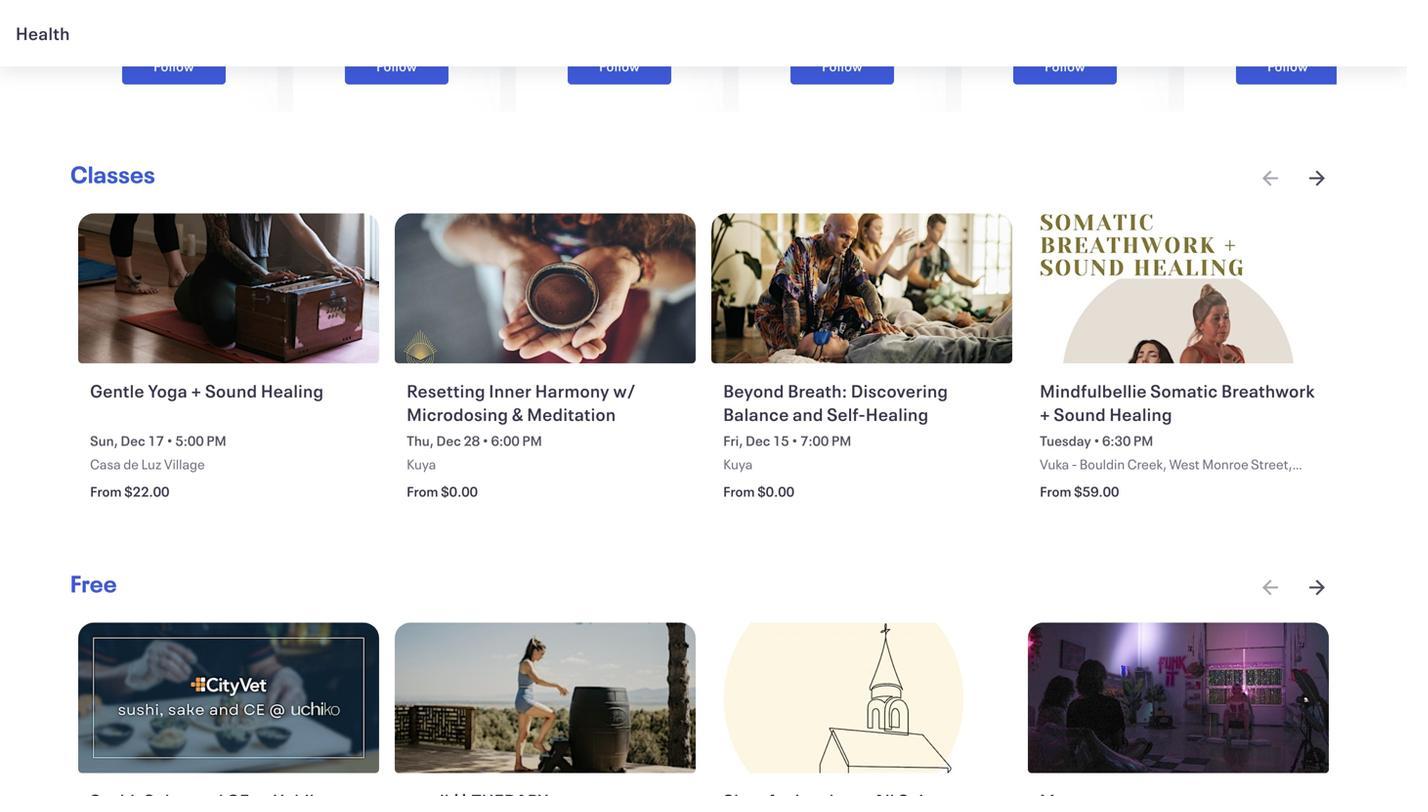 Task type: vqa. For each thing, say whether or not it's contained in the screenshot.


Task type: locate. For each thing, give the bounding box(es) containing it.
1 • from the left
[[167, 432, 173, 450]]

sound right yoga
[[205, 379, 257, 403]]

balance
[[724, 403, 789, 426]]

$22.00
[[124, 483, 170, 501]]

3 dec from the left
[[746, 432, 771, 450]]

1 $0.00 from the left
[[441, 483, 478, 501]]

$0.00 down 15
[[758, 483, 795, 501]]

6:00
[[491, 432, 520, 450]]

mindfulbellie somatic breathwork + sound healing tuesday • 6:30 pm vuka - bouldin creek, west monroe street, austin, tx, usa
[[1040, 379, 1316, 493]]

5 follow from the left
[[1045, 57, 1086, 75]]

1 from from the left
[[90, 483, 122, 501]]

pm up 'creek,'
[[1134, 432, 1154, 450]]

0 horizontal spatial $0.00
[[441, 483, 478, 501]]

from down thu, at the bottom of the page
[[407, 483, 438, 501]]

2 dec from the left
[[437, 432, 461, 450]]

2 horizontal spatial healing
[[1110, 403, 1173, 426]]

dec for beyond breath: discovering balance and self-healing
[[746, 432, 771, 450]]

•
[[167, 432, 173, 450], [483, 432, 489, 450], [792, 432, 798, 450], [1094, 432, 1100, 450]]

• inside resetting inner harmony w/ microdosing & meditation thu, dec 28 •  6:00 pm kuya from $0.00
[[483, 432, 489, 450]]

kuya inside beyond breath: discovering balance and self-healing fri, dec 15 •  7:00 pm kuya from $0.00
[[724, 456, 753, 474]]

gentle yoga + sound healing link
[[90, 379, 372, 428]]

west
[[1170, 456, 1200, 474]]

discovering
[[851, 379, 949, 403]]

17
[[148, 432, 164, 450]]

de
[[123, 456, 139, 474]]

healing inside the "mindfulbellie somatic breathwork + sound healing tuesday • 6:30 pm vuka - bouldin creek, west monroe street, austin, tx, usa"
[[1110, 403, 1173, 426]]

• left 6:30
[[1094, 432, 1100, 450]]

5:00
[[175, 432, 204, 450]]

street,
[[1252, 456, 1293, 474]]

&
[[512, 403, 524, 426]]

pm right 5:00
[[206, 432, 226, 450]]

• right 15
[[792, 432, 798, 450]]

classes
[[70, 159, 155, 189]]

3 follow from the left
[[599, 57, 640, 75]]

3 pm from the left
[[832, 432, 852, 450]]

arrow right chunky_svg image right arrow left chunky_svg icon
[[1306, 576, 1330, 600]]

5 follow button from the left
[[1014, 49, 1117, 84]]

from $59.00
[[1040, 483, 1120, 501]]

menstruator primary image image
[[1029, 623, 1329, 774]]

4 follow button from the left
[[791, 49, 895, 84]]

2 from from the left
[[407, 483, 438, 501]]

-
[[1072, 456, 1078, 474]]

1 pm from the left
[[206, 432, 226, 450]]

from down fri,
[[724, 483, 755, 501]]

dec inside "sun, dec 17 •  5:00 pm casa de luz village from $22.00"
[[121, 432, 145, 450]]

• right 28
[[483, 432, 489, 450]]

beyond breath: discovering balance and self-healing primary image image
[[712, 213, 1013, 364]]

sushi, sake, and ce at uchiko primary image image
[[78, 623, 379, 774]]

from inside resetting inner harmony w/ microdosing & meditation thu, dec 28 •  6:00 pm kuya from $0.00
[[407, 483, 438, 501]]

arrow right chunky_svg image
[[1306, 166, 1330, 190], [1306, 576, 1330, 600]]

breathwork
[[1222, 379, 1316, 403]]

1 follow from the left
[[153, 57, 195, 75]]

0 horizontal spatial healing
[[261, 379, 324, 403]]

$0.00 inside resetting inner harmony w/ microdosing & meditation thu, dec 28 •  6:00 pm kuya from $0.00
[[441, 483, 478, 501]]

arrow left chunky_svg image
[[1259, 576, 1283, 600]]

2 follow from the left
[[376, 57, 417, 75]]

2 • from the left
[[483, 432, 489, 450]]

arrow right chunky_svg image right arrow left chunky_svg image
[[1306, 166, 1330, 190]]

1 horizontal spatial $0.00
[[758, 483, 795, 501]]

$59.00
[[1074, 483, 1120, 501]]

dec inside resetting inner harmony w/ microdosing & meditation thu, dec 28 •  6:00 pm kuya from $0.00
[[437, 432, 461, 450]]

sun, dec 17 •  5:00 pm casa de luz village from $22.00
[[90, 432, 226, 501]]

$0.00 inside beyond breath: discovering balance and self-healing fri, dec 15 •  7:00 pm kuya from $0.00
[[758, 483, 795, 501]]

pm
[[206, 432, 226, 450], [522, 432, 542, 450], [832, 432, 852, 450], [1134, 432, 1154, 450]]

arrow right chunky_svg image for classes
[[1306, 166, 1330, 190]]

3 • from the left
[[792, 432, 798, 450]]

2 arrow right chunky_svg image from the top
[[1306, 576, 1330, 600]]

shop for leaders - all saints  episcopal congregation | austin texas primary image image
[[712, 623, 1013, 774]]

15
[[773, 432, 790, 450]]

6 follow from the left
[[1268, 57, 1309, 75]]

healing inside gentle yoga + sound healing link
[[261, 379, 324, 403]]

+ inside the "mindfulbellie somatic breathwork + sound healing tuesday • 6:30 pm vuka - bouldin creek, west monroe street, austin, tx, usa"
[[1040, 403, 1051, 426]]

sound up tuesday
[[1054, 403, 1106, 426]]

classes link
[[70, 159, 155, 190]]

gentle yoga + sound healing primary image image
[[78, 213, 379, 364]]

• inside the "mindfulbellie somatic breathwork + sound healing tuesday • 6:30 pm vuka - bouldin creek, west monroe street, austin, tx, usa"
[[1094, 432, 1100, 450]]

1 arrow right chunky_svg image from the top
[[1306, 166, 1330, 190]]

1 horizontal spatial +
[[1040, 403, 1051, 426]]

pm right 6:00
[[522, 432, 542, 450]]

pm inside beyond breath: discovering balance and self-healing fri, dec 15 •  7:00 pm kuya from $0.00
[[832, 432, 852, 450]]

from
[[90, 483, 122, 501], [407, 483, 438, 501], [724, 483, 755, 501], [1040, 483, 1072, 501]]

from inside beyond breath: discovering balance and self-healing fri, dec 15 •  7:00 pm kuya from $0.00
[[724, 483, 755, 501]]

2 kuya from the left
[[724, 456, 753, 474]]

kuya down thu, at the bottom of the page
[[407, 456, 436, 474]]

1 vertical spatial arrow right chunky_svg image
[[1306, 576, 1330, 600]]

1 horizontal spatial kuya
[[724, 456, 753, 474]]

sound inside the "mindfulbellie somatic breathwork + sound healing tuesday • 6:30 pm vuka - bouldin creek, west monroe street, austin, tx, usa"
[[1054, 403, 1106, 426]]

pm inside the "mindfulbellie somatic breathwork + sound healing tuesday • 6:30 pm vuka - bouldin creek, west monroe street, austin, tx, usa"
[[1134, 432, 1154, 450]]

0 horizontal spatial +
[[191, 379, 202, 403]]

dec for resetting inner harmony w/ microdosing & meditation
[[437, 432, 461, 450]]

kuya inside resetting inner harmony w/ microdosing & meditation thu, dec 28 •  6:00 pm kuya from $0.00
[[407, 456, 436, 474]]

$0.00
[[441, 483, 478, 501], [758, 483, 795, 501]]

2 pm from the left
[[522, 432, 542, 450]]

0 horizontal spatial kuya
[[407, 456, 436, 474]]

$0.00 down 28
[[441, 483, 478, 501]]

4 • from the left
[[1094, 432, 1100, 450]]

+ right yoga
[[191, 379, 202, 403]]

dec left 15
[[746, 432, 771, 450]]

beyond breath: discovering balance and self-healing link
[[724, 379, 1005, 428]]

0 vertical spatial arrow right chunky_svg image
[[1306, 166, 1330, 190]]

+
[[191, 379, 202, 403], [1040, 403, 1051, 426]]

sound
[[205, 379, 257, 403], [1054, 403, 1106, 426]]

free link
[[70, 569, 117, 600]]

4 follow from the left
[[822, 57, 863, 75]]

• inside beyond breath: discovering balance and self-healing fri, dec 15 •  7:00 pm kuya from $0.00
[[792, 432, 798, 450]]

resetting inner harmony w/ microdosing & meditation primary image image
[[395, 213, 696, 364]]

1 horizontal spatial healing
[[866, 403, 929, 426]]

arrow left chunky_svg image
[[1259, 166, 1283, 190]]

healing
[[261, 379, 324, 403], [866, 403, 929, 426], [1110, 403, 1173, 426]]

microdosing
[[407, 403, 509, 426]]

0 horizontal spatial dec
[[121, 432, 145, 450]]

casa
[[90, 456, 121, 474]]

dec left 28
[[437, 432, 461, 450]]

2 $0.00 from the left
[[758, 483, 795, 501]]

resetting inner harmony w/ microdosing & meditation thu, dec 28 •  6:00 pm kuya from $0.00
[[407, 379, 636, 501]]

follow
[[153, 57, 195, 75], [376, 57, 417, 75], [599, 57, 640, 75], [822, 57, 863, 75], [1045, 57, 1086, 75], [1268, 57, 1309, 75]]

pm right 7:00
[[832, 432, 852, 450]]

resetting inner harmony w/ microdosing & meditation link
[[407, 379, 688, 428]]

2 horizontal spatial dec
[[746, 432, 771, 450]]

inner
[[489, 379, 532, 403]]

healing inside beyond breath: discovering balance and self-healing fri, dec 15 •  7:00 pm kuya from $0.00
[[866, 403, 929, 426]]

1 dec from the left
[[121, 432, 145, 450]]

from down casa
[[90, 483, 122, 501]]

kuya
[[407, 456, 436, 474], [724, 456, 753, 474]]

dec
[[121, 432, 145, 450], [437, 432, 461, 450], [746, 432, 771, 450]]

beyond
[[724, 379, 785, 403]]

mindfulbellie somatic breathwork + sound healing link
[[1040, 379, 1322, 428]]

1 horizontal spatial dec
[[437, 432, 461, 450]]

kuya down fri,
[[724, 456, 753, 474]]

1 horizontal spatial sound
[[1054, 403, 1106, 426]]

• right 17
[[167, 432, 173, 450]]

dec inside beyond breath: discovering balance and self-healing fri, dec 15 •  7:00 pm kuya from $0.00
[[746, 432, 771, 450]]

follow for fourth follow button
[[822, 57, 863, 75]]

follow for 3rd follow button
[[599, 57, 640, 75]]

2 follow button from the left
[[345, 49, 449, 84]]

dec left 17
[[121, 432, 145, 450]]

+ up tuesday
[[1040, 403, 1051, 426]]

1 kuya from the left
[[407, 456, 436, 474]]

from down vuka at the right of page
[[1040, 483, 1072, 501]]

3 from from the left
[[724, 483, 755, 501]]

self-
[[827, 403, 866, 426]]

follow button
[[122, 49, 226, 84], [345, 49, 449, 84], [568, 49, 672, 84], [791, 49, 895, 84], [1014, 49, 1117, 84], [1237, 49, 1340, 84]]

4 pm from the left
[[1134, 432, 1154, 450]]

monroe
[[1203, 456, 1249, 474]]



Task type: describe. For each thing, give the bounding box(es) containing it.
gentle
[[90, 379, 145, 403]]

w/
[[613, 379, 636, 403]]

28
[[464, 432, 480, 450]]

6:30
[[1103, 432, 1131, 450]]

thu,
[[407, 432, 434, 450]]

follow for second follow button from the left
[[376, 57, 417, 75]]

health
[[16, 22, 70, 45]]

gentle yoga + sound healing
[[90, 379, 324, 403]]

arrow right chunky_svg image for free
[[1306, 576, 1330, 600]]

• inside "sun, dec 17 •  5:00 pm casa de luz village from $22.00"
[[167, 432, 173, 450]]

free
[[70, 569, 117, 599]]

mindfulbellie
[[1040, 379, 1147, 403]]

pm inside "sun, dec 17 •  5:00 pm casa de luz village from $22.00"
[[206, 432, 226, 450]]

tuesday
[[1040, 432, 1092, 450]]

+ inside gentle yoga + sound healing link
[[191, 379, 202, 403]]

from inside "sun, dec 17 •  5:00 pm casa de luz village from $22.00"
[[90, 483, 122, 501]]

yoga
[[148, 379, 188, 403]]

1 follow button from the left
[[122, 49, 226, 84]]

4 from from the left
[[1040, 483, 1072, 501]]

0 horizontal spatial sound
[[205, 379, 257, 403]]

meditation
[[527, 403, 616, 426]]

retail || therapy primary image image
[[395, 623, 696, 774]]

sun,
[[90, 432, 118, 450]]

follow for 5th follow button from left
[[1045, 57, 1086, 75]]

follow for 6th follow button from left
[[1268, 57, 1309, 75]]

and
[[793, 403, 824, 426]]

mindfulbellie somatic breathwork + sound healing primary image image
[[1029, 213, 1329, 364]]

follow for sixth follow button from right
[[153, 57, 195, 75]]

6 follow button from the left
[[1237, 49, 1340, 84]]

luz
[[141, 456, 162, 474]]

3 follow button from the left
[[568, 49, 672, 84]]

breath:
[[788, 379, 848, 403]]

beyond breath: discovering balance and self-healing fri, dec 15 •  7:00 pm kuya from $0.00
[[724, 379, 949, 501]]

usa
[[1108, 475, 1133, 493]]

fri,
[[724, 432, 743, 450]]

kuya for beyond breath: discovering balance and self-healing
[[724, 456, 753, 474]]

bouldin
[[1080, 456, 1125, 474]]

$0.00 for microdosing
[[441, 483, 478, 501]]

$0.00 for and
[[758, 483, 795, 501]]

7:00
[[801, 432, 829, 450]]

village
[[164, 456, 205, 474]]

kuya for resetting inner harmony w/ microdosing & meditation
[[407, 456, 436, 474]]

tx,
[[1085, 475, 1105, 493]]

harmony
[[535, 379, 610, 403]]

somatic
[[1151, 379, 1218, 403]]

pm inside resetting inner harmony w/ microdosing & meditation thu, dec 28 •  6:00 pm kuya from $0.00
[[522, 432, 542, 450]]

austin,
[[1040, 475, 1082, 493]]

vuka
[[1040, 456, 1070, 474]]

resetting
[[407, 379, 486, 403]]

creek,
[[1128, 456, 1167, 474]]



